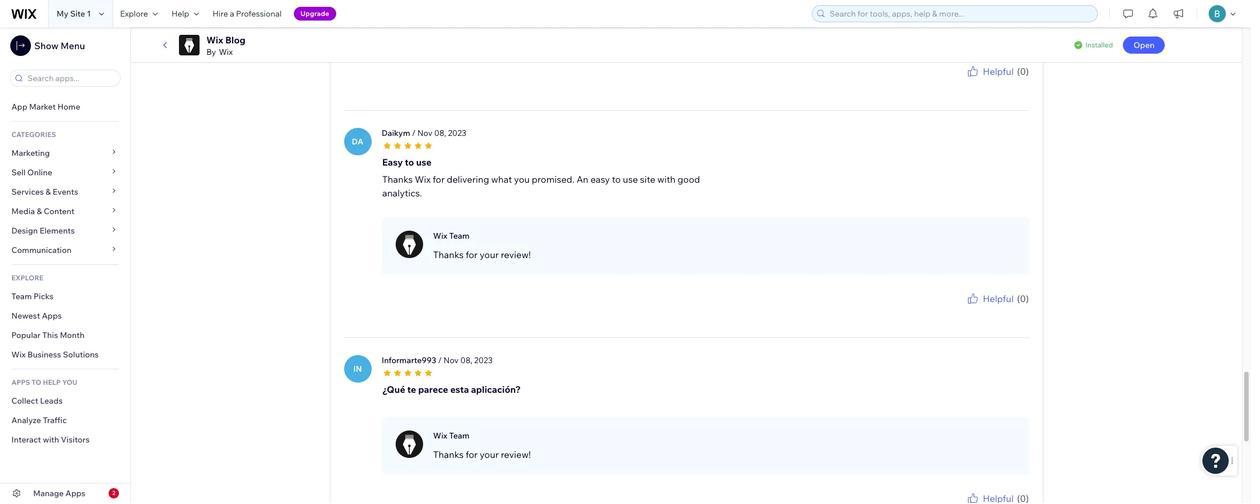 Task type: vqa. For each thing, say whether or not it's contained in the screenshot.
the Recipients
no



Task type: describe. For each thing, give the bounding box(es) containing it.
design
[[11, 226, 38, 236]]

thanks for your review! for thanks wix for delivering what you promised. an easy to use site with good analytics.
[[433, 249, 531, 261]]

thanks inside the easy to use thanks wix for delivering what you promised. an easy to use site with good analytics.
[[382, 174, 413, 185]]

wix team for ¿qué te parece esta aplicación?
[[433, 431, 470, 441]]

this
[[42, 331, 58, 341]]

1
[[87, 9, 91, 19]]

hire a professional
[[213, 9, 282, 19]]

collect
[[11, 396, 38, 407]]

08, for thanks wix for delivering what you promised. an easy to use site with good analytics.
[[434, 128, 446, 138]]

marketing
[[11, 148, 50, 158]]

in
[[353, 364, 362, 374]]

informarte993
[[382, 356, 436, 366]]

daikym / nov 08, 2023
[[382, 128, 467, 138]]

services & events link
[[0, 182, 130, 202]]

Search for tools, apps, help & more... field
[[827, 6, 1094, 22]]

hire a professional link
[[206, 0, 289, 27]]

wix blog by wix
[[207, 34, 246, 57]]

nov for thanks wix for delivering what you promised. an easy to use site with good analytics.
[[418, 128, 433, 138]]

hire
[[213, 9, 228, 19]]

(0) for 1st 'helpful' button
[[1018, 66, 1029, 77]]

installed
[[1086, 41, 1113, 49]]

explore
[[11, 274, 43, 283]]

team inside sidebar element
[[11, 292, 32, 302]]

informarte993 / nov 08, 2023
[[382, 356, 493, 366]]

0 vertical spatial use
[[416, 157, 432, 168]]

1 review! from the top
[[501, 22, 531, 33]]

da
[[352, 137, 364, 147]]

wix up by
[[207, 34, 223, 46]]

app market home link
[[0, 97, 130, 117]]

helpful for 1st 'helpful' button
[[983, 66, 1014, 77]]

analyze traffic
[[11, 416, 67, 426]]

design elements
[[11, 226, 75, 236]]

online
[[27, 168, 52, 178]]

apps
[[11, 379, 30, 387]]

elements
[[40, 226, 75, 236]]

to
[[32, 379, 41, 387]]

interact
[[11, 435, 41, 446]]

interact with visitors link
[[0, 431, 130, 450]]

my site 1
[[57, 9, 91, 19]]

home
[[57, 102, 80, 112]]

apps for manage apps
[[66, 489, 85, 499]]

nov for ¿qué te parece esta aplicación?
[[444, 356, 459, 366]]

Search apps... field
[[24, 70, 117, 86]]

team for thanks wix for delivering what you promised. an easy to use site with good analytics.
[[449, 231, 470, 241]]

popular this month link
[[0, 326, 130, 346]]

upgrade button
[[294, 7, 336, 21]]

app
[[11, 102, 27, 112]]

thank for second 'helpful' button from the top
[[939, 306, 958, 314]]

collect leads
[[11, 396, 63, 407]]

aplicación?
[[471, 384, 521, 396]]

2 helpful button from the top
[[966, 292, 1014, 306]]

easy
[[382, 157, 403, 168]]

collect leads link
[[0, 392, 130, 411]]

an
[[577, 174, 589, 185]]

2023 for thanks wix for delivering what you promised. an easy to use site with good analytics.
[[448, 128, 467, 138]]

month
[[60, 331, 85, 341]]

media & content link
[[0, 202, 130, 221]]

¿qué te parece esta aplicación?
[[382, 384, 521, 396]]

traffic
[[43, 416, 67, 426]]

my
[[57, 9, 68, 19]]

popular
[[11, 331, 41, 341]]

solutions
[[63, 350, 99, 360]]

design elements link
[[0, 221, 130, 241]]

easy to use thanks wix for delivering what you promised. an easy to use site with good analytics.
[[382, 157, 700, 199]]

¿qué
[[382, 384, 405, 396]]

1 helpful button from the top
[[966, 64, 1014, 78]]

w i image
[[396, 431, 423, 459]]

te
[[407, 384, 416, 396]]

site
[[70, 9, 85, 19]]

events
[[53, 187, 78, 197]]

newest apps
[[11, 311, 62, 321]]

leads
[[40, 396, 63, 407]]

thank you for your feedback for 1st 'helpful' button
[[939, 78, 1029, 87]]

by
[[207, 47, 216, 57]]

team for ¿qué te parece esta aplicación?
[[449, 431, 470, 441]]

apps for newest apps
[[42, 311, 62, 321]]

what
[[491, 174, 512, 185]]

wix right by
[[219, 47, 233, 57]]

open button
[[1124, 37, 1165, 54]]

08, for ¿qué te parece esta aplicación?
[[461, 356, 473, 366]]

categories
[[11, 130, 56, 139]]

blog
[[225, 34, 246, 46]]

newest apps link
[[0, 307, 130, 326]]

2
[[112, 490, 115, 498]]

feedback for 1st 'helpful' button
[[999, 78, 1029, 87]]



Task type: locate. For each thing, give the bounding box(es) containing it.
media
[[11, 207, 35, 217]]

with inside the easy to use thanks wix for delivering what you promised. an easy to use site with good analytics.
[[658, 174, 676, 185]]

explore
[[120, 9, 148, 19]]

/ right daikym
[[412, 128, 416, 138]]

3 review! from the top
[[501, 449, 531, 461]]

picks
[[34, 292, 54, 302]]

0 vertical spatial thank you for your feedback
[[939, 78, 1029, 87]]

app market home
[[11, 102, 80, 112]]

1 feedback from the top
[[999, 78, 1029, 87]]

show menu button
[[10, 35, 85, 56]]

team down esta
[[449, 431, 470, 441]]

1 horizontal spatial nov
[[444, 356, 459, 366]]

1 vertical spatial review!
[[501, 249, 531, 261]]

2023 up delivering
[[448, 128, 467, 138]]

with right the site
[[658, 174, 676, 185]]

wix
[[207, 34, 223, 46], [219, 47, 233, 57], [415, 174, 431, 185], [433, 231, 448, 241], [11, 350, 26, 360], [433, 431, 448, 441]]

0 horizontal spatial with
[[43, 435, 59, 446]]

esta
[[450, 384, 469, 396]]

upgrade
[[301, 9, 329, 18]]

review! for thanks wix for delivering what you promised. an easy to use site with good analytics.
[[501, 249, 531, 261]]

helpful for second 'helpful' button from the top
[[983, 293, 1014, 305]]

team
[[449, 231, 470, 241], [11, 292, 32, 302], [449, 431, 470, 441]]

popular this month
[[11, 331, 85, 341]]

to right easy
[[612, 174, 621, 185]]

your
[[480, 22, 499, 33], [984, 78, 998, 87], [480, 249, 499, 261], [984, 306, 998, 314], [480, 449, 499, 461]]

help
[[172, 9, 189, 19]]

you inside the easy to use thanks wix for delivering what you promised. an easy to use site with good analytics.
[[514, 174, 530, 185]]

0 horizontal spatial 2023
[[448, 128, 467, 138]]

use down daikym / nov 08, 2023
[[416, 157, 432, 168]]

08, up esta
[[461, 356, 473, 366]]

08,
[[434, 128, 446, 138], [461, 356, 473, 366]]

promised.
[[532, 174, 575, 185]]

0 vertical spatial nov
[[418, 128, 433, 138]]

1 horizontal spatial &
[[46, 187, 51, 197]]

2 thank you for your feedback from the top
[[939, 306, 1029, 314]]

1 vertical spatial thank
[[939, 306, 958, 314]]

&
[[46, 187, 51, 197], [37, 207, 42, 217]]

analytics.
[[382, 187, 422, 199]]

0 vertical spatial you
[[960, 78, 972, 87]]

1 vertical spatial helpful
[[983, 293, 1014, 305]]

0 vertical spatial 2023
[[448, 128, 467, 138]]

team right w i icon
[[449, 231, 470, 241]]

2 thank from the top
[[939, 306, 958, 314]]

2023
[[448, 128, 467, 138], [474, 356, 493, 366]]

apps up this
[[42, 311, 62, 321]]

open
[[1134, 40, 1155, 50]]

visitors
[[61, 435, 90, 446]]

0 horizontal spatial use
[[416, 157, 432, 168]]

wix right w i image
[[433, 431, 448, 441]]

1 vertical spatial 08,
[[461, 356, 473, 366]]

0 vertical spatial with
[[658, 174, 676, 185]]

use
[[416, 157, 432, 168], [623, 174, 638, 185]]

1 thank from the top
[[939, 78, 958, 87]]

1 horizontal spatial 08,
[[461, 356, 473, 366]]

/ for thanks wix for delivering what you promised. an easy to use site with good analytics.
[[412, 128, 416, 138]]

wix team
[[433, 231, 470, 241], [433, 431, 470, 441]]

1 vertical spatial team
[[11, 292, 32, 302]]

0 vertical spatial 08,
[[434, 128, 446, 138]]

services & events
[[11, 187, 78, 197]]

wix blog logo image
[[179, 35, 200, 55]]

1 vertical spatial helpful button
[[966, 292, 1014, 306]]

daikym
[[382, 128, 410, 138]]

services
[[11, 187, 44, 197]]

1 vertical spatial (0)
[[1018, 293, 1029, 305]]

0 vertical spatial apps
[[42, 311, 62, 321]]

0 vertical spatial helpful button
[[966, 64, 1014, 78]]

content
[[44, 207, 75, 217]]

2 vertical spatial review!
[[501, 449, 531, 461]]

2 (0) from the top
[[1018, 293, 1029, 305]]

communication
[[11, 245, 73, 256]]

2 wix team from the top
[[433, 431, 470, 441]]

2 vertical spatial you
[[960, 306, 972, 314]]

0 horizontal spatial nov
[[418, 128, 433, 138]]

1 vertical spatial with
[[43, 435, 59, 446]]

nov right daikym
[[418, 128, 433, 138]]

nov up ¿qué te parece esta aplicación?
[[444, 356, 459, 366]]

1 thank you for your feedback from the top
[[939, 78, 1029, 87]]

thanks
[[433, 22, 464, 33], [382, 174, 413, 185], [433, 249, 464, 261], [433, 449, 464, 461]]

a
[[230, 9, 234, 19]]

business
[[27, 350, 61, 360]]

sell online
[[11, 168, 52, 178]]

analyze traffic link
[[0, 411, 130, 431]]

wix inside sidebar element
[[11, 350, 26, 360]]

1 vertical spatial thank you for your feedback
[[939, 306, 1029, 314]]

manage apps
[[33, 489, 85, 499]]

with
[[658, 174, 676, 185], [43, 435, 59, 446]]

easy
[[591, 174, 610, 185]]

0 vertical spatial helpful
[[983, 66, 1014, 77]]

wix down the popular
[[11, 350, 26, 360]]

feedback
[[999, 78, 1029, 87], [999, 306, 1029, 314]]

market
[[29, 102, 56, 112]]

1 horizontal spatial 2023
[[474, 356, 493, 366]]

2023 up 'aplicación?'
[[474, 356, 493, 366]]

0 vertical spatial feedback
[[999, 78, 1029, 87]]

to right "easy"
[[405, 157, 414, 168]]

menu
[[61, 40, 85, 51]]

show menu
[[34, 40, 85, 51]]

you for 1st 'helpful' button
[[960, 78, 972, 87]]

08, right daikym
[[434, 128, 446, 138]]

1 vertical spatial you
[[514, 174, 530, 185]]

2 thanks for your review! from the top
[[433, 249, 531, 261]]

2 vertical spatial thanks for your review!
[[433, 449, 531, 461]]

professional
[[236, 9, 282, 19]]

wix team for thanks wix for delivering what you promised. an easy to use site with good analytics.
[[433, 231, 470, 241]]

site
[[640, 174, 656, 185]]

1 horizontal spatial use
[[623, 174, 638, 185]]

(0)
[[1018, 66, 1029, 77], [1018, 293, 1029, 305]]

wix right w i icon
[[433, 231, 448, 241]]

0 vertical spatial wix team
[[433, 231, 470, 241]]

wix team right w i image
[[433, 431, 470, 441]]

1 horizontal spatial with
[[658, 174, 676, 185]]

team picks link
[[0, 287, 130, 307]]

wix team right w i icon
[[433, 231, 470, 241]]

1 vertical spatial apps
[[66, 489, 85, 499]]

thanks for your review! for ¿qué te parece esta aplicación?
[[433, 449, 531, 461]]

1 helpful from the top
[[983, 66, 1014, 77]]

sell
[[11, 168, 26, 178]]

sidebar element
[[0, 27, 131, 504]]

with inside sidebar element
[[43, 435, 59, 446]]

interact with visitors
[[11, 435, 90, 446]]

team picks
[[11, 292, 54, 302]]

feedback for second 'helpful' button from the top
[[999, 306, 1029, 314]]

with down traffic
[[43, 435, 59, 446]]

w i image
[[396, 231, 423, 258]]

0 horizontal spatial apps
[[42, 311, 62, 321]]

use left the site
[[623, 174, 638, 185]]

delivering
[[447, 174, 489, 185]]

thank you for your feedback for second 'helpful' button from the top
[[939, 306, 1029, 314]]

thank for 1st 'helpful' button
[[939, 78, 958, 87]]

0 vertical spatial thanks for your review!
[[433, 22, 531, 33]]

1 vertical spatial feedback
[[999, 306, 1029, 314]]

1 vertical spatial nov
[[444, 356, 459, 366]]

1 horizontal spatial apps
[[66, 489, 85, 499]]

/
[[412, 128, 416, 138], [438, 356, 442, 366]]

you
[[960, 78, 972, 87], [514, 174, 530, 185], [960, 306, 972, 314]]

you for second 'helpful' button from the top
[[960, 306, 972, 314]]

2 helpful from the top
[[983, 293, 1014, 305]]

1 (0) from the top
[[1018, 66, 1029, 77]]

0 vertical spatial review!
[[501, 22, 531, 33]]

2 feedback from the top
[[999, 306, 1029, 314]]

1 horizontal spatial /
[[438, 356, 442, 366]]

1 vertical spatial wix team
[[433, 431, 470, 441]]

3 thanks for your review! from the top
[[433, 449, 531, 461]]

sell online link
[[0, 163, 130, 182]]

review! for ¿qué te parece esta aplicación?
[[501, 449, 531, 461]]

& for events
[[46, 187, 51, 197]]

0 vertical spatial team
[[449, 231, 470, 241]]

0 vertical spatial thank
[[939, 78, 958, 87]]

/ for ¿qué te parece esta aplicación?
[[438, 356, 442, 366]]

0 vertical spatial /
[[412, 128, 416, 138]]

parece
[[418, 384, 448, 396]]

2 review! from the top
[[501, 249, 531, 261]]

1 vertical spatial to
[[612, 174, 621, 185]]

1 vertical spatial /
[[438, 356, 442, 366]]

wix business solutions
[[11, 350, 99, 360]]

for inside the easy to use thanks wix for delivering what you promised. an easy to use site with good analytics.
[[433, 174, 445, 185]]

& left events
[[46, 187, 51, 197]]

0 horizontal spatial 08,
[[434, 128, 446, 138]]

1 wix team from the top
[[433, 231, 470, 241]]

0 horizontal spatial to
[[405, 157, 414, 168]]

2023 for ¿qué te parece esta aplicación?
[[474, 356, 493, 366]]

(0) for second 'helpful' button from the top
[[1018, 293, 1029, 305]]

good
[[678, 174, 700, 185]]

communication link
[[0, 241, 130, 260]]

1 vertical spatial thanks for your review!
[[433, 249, 531, 261]]

/ up parece
[[438, 356, 442, 366]]

0 vertical spatial to
[[405, 157, 414, 168]]

helpful
[[983, 66, 1014, 77], [983, 293, 1014, 305]]

2 vertical spatial team
[[449, 431, 470, 441]]

1 thanks for your review! from the top
[[433, 22, 531, 33]]

media & content
[[11, 207, 75, 217]]

wix inside the easy to use thanks wix for delivering what you promised. an easy to use site with good analytics.
[[415, 174, 431, 185]]

1 vertical spatial use
[[623, 174, 638, 185]]

manage
[[33, 489, 64, 499]]

& for content
[[37, 207, 42, 217]]

apps
[[42, 311, 62, 321], [66, 489, 85, 499]]

analyze
[[11, 416, 41, 426]]

0 vertical spatial (0)
[[1018, 66, 1029, 77]]

help button
[[165, 0, 206, 27]]

0 horizontal spatial /
[[412, 128, 416, 138]]

0 vertical spatial &
[[46, 187, 51, 197]]

0 horizontal spatial &
[[37, 207, 42, 217]]

team down explore
[[11, 292, 32, 302]]

1 vertical spatial 2023
[[474, 356, 493, 366]]

show
[[34, 40, 59, 51]]

& right 'media'
[[37, 207, 42, 217]]

apps right the manage
[[66, 489, 85, 499]]

you
[[62, 379, 77, 387]]

wix up 'analytics.'
[[415, 174, 431, 185]]

marketing link
[[0, 144, 130, 163]]

wix business solutions link
[[0, 346, 130, 365]]

thank you for your feedback
[[939, 78, 1029, 87], [939, 306, 1029, 314]]

1 horizontal spatial to
[[612, 174, 621, 185]]

1 vertical spatial &
[[37, 207, 42, 217]]



